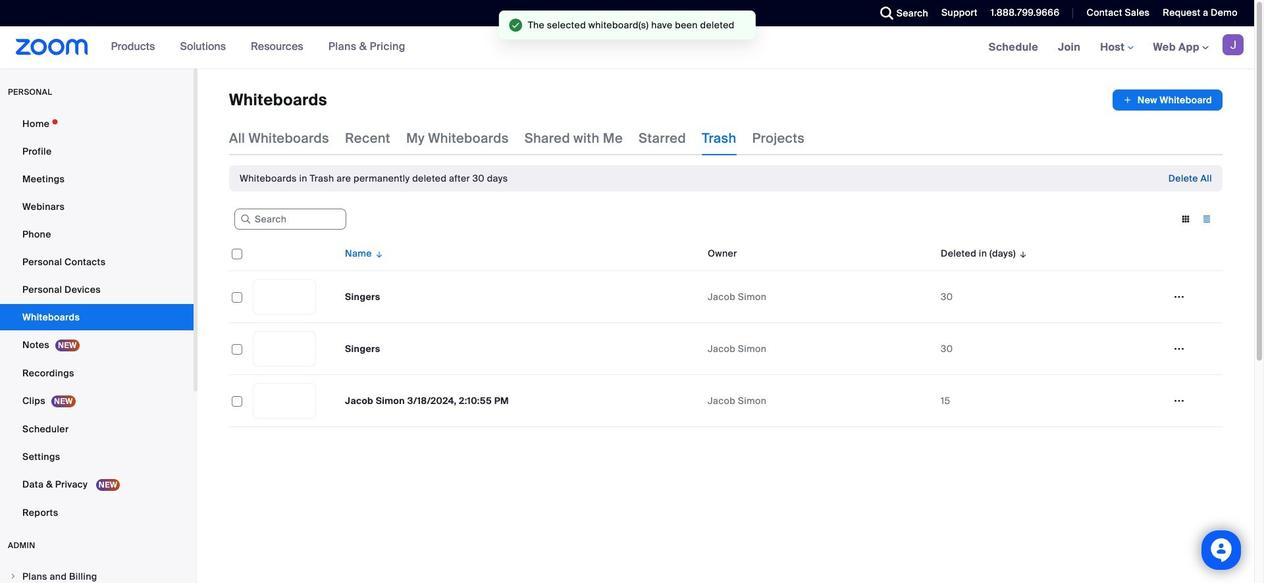 Task type: locate. For each thing, give the bounding box(es) containing it.
1 vertical spatial application
[[229, 237, 1233, 437]]

meetings navigation
[[979, 26, 1255, 69]]

1 vertical spatial singers element
[[345, 343, 381, 355]]

alert
[[240, 172, 508, 185]]

menu item
[[0, 565, 194, 584]]

product information navigation
[[101, 26, 416, 69]]

thumbnail of singers image
[[254, 280, 316, 314], [254, 332, 316, 366]]

1 vertical spatial more options for singers image
[[1169, 343, 1190, 355]]

0 vertical spatial thumbnail of singers image
[[254, 280, 316, 314]]

2 singers element from the top
[[345, 343, 381, 355]]

1 more options for singers image from the top
[[1169, 291, 1190, 303]]

profile picture image
[[1223, 34, 1244, 55]]

singers element for first 'thumbnail of singers' from the bottom
[[345, 343, 381, 355]]

add image
[[1124, 94, 1133, 107]]

2 more options for singers image from the top
[[1169, 343, 1190, 355]]

1 vertical spatial thumbnail of singers image
[[254, 332, 316, 366]]

more options for singers image for the 'singers' element for first 'thumbnail of singers' from the bottom
[[1169, 343, 1190, 355]]

arrow down image
[[372, 246, 384, 262]]

banner
[[0, 26, 1255, 69]]

personal menu menu
[[0, 111, 194, 528]]

1 thumbnail of singers image from the top
[[254, 280, 316, 314]]

singers element
[[345, 291, 381, 303], [345, 343, 381, 355]]

0 vertical spatial more options for singers image
[[1169, 291, 1190, 303]]

more options for singers image
[[1169, 291, 1190, 303], [1169, 343, 1190, 355]]

jacob simon 3/18/2024, 2:10:55 pm element
[[345, 395, 509, 407]]

1 singers element from the top
[[345, 291, 381, 303]]

thumbnail of jacob simon 3/18/2024, 2:10:55 pm image
[[254, 384, 316, 418]]

singers element for second 'thumbnail of singers' from the bottom of the page
[[345, 291, 381, 303]]

application
[[1113, 90, 1223, 111], [229, 237, 1233, 437]]

0 vertical spatial singers element
[[345, 291, 381, 303]]

right image
[[9, 573, 17, 581]]



Task type: vqa. For each thing, say whether or not it's contained in the screenshot.
first name text field
no



Task type: describe. For each thing, give the bounding box(es) containing it.
Search text field
[[235, 209, 347, 230]]

more options for jacob simon 3/18/2024, 2:10:55 pm image
[[1169, 395, 1190, 407]]

2 thumbnail of singers image from the top
[[254, 332, 316, 366]]

zoom logo image
[[16, 39, 88, 55]]

list mode, selected image
[[1197, 213, 1218, 225]]

grid mode, not selected image
[[1176, 213, 1197, 225]]

arrow down image
[[1016, 246, 1029, 262]]

success image
[[509, 18, 523, 32]]

0 vertical spatial application
[[1113, 90, 1223, 111]]

tabs of all whiteboard page tab list
[[229, 121, 805, 155]]

more options for singers image for the 'singers' element corresponding to second 'thumbnail of singers' from the bottom of the page
[[1169, 291, 1190, 303]]



